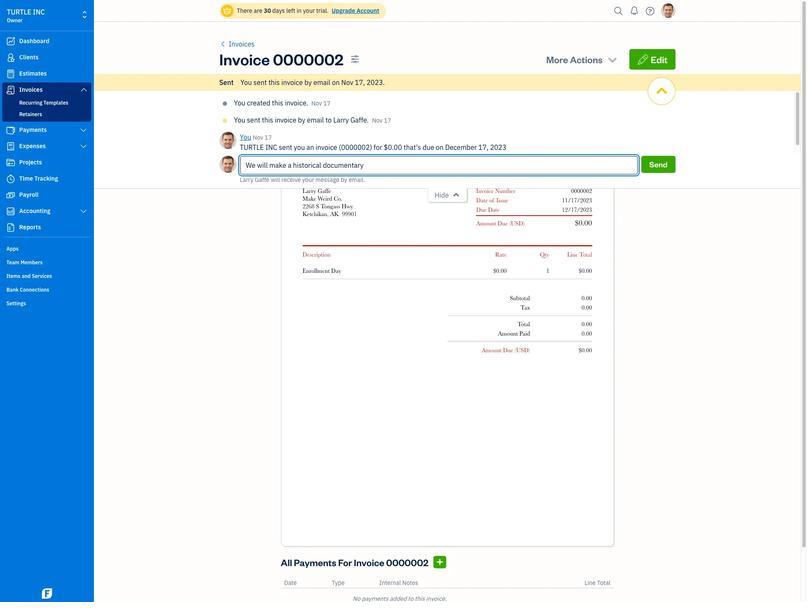 Task type: locate. For each thing, give the bounding box(es) containing it.
4 0.00 from the top
[[582, 330, 593, 337]]

inc for turtle inc owner
[[33, 8, 45, 16]]

chevron large down image
[[80, 86, 88, 93], [80, 143, 88, 150], [80, 208, 88, 215]]

retainers
[[19, 111, 42, 118]]

gaffe.
[[351, 116, 369, 124]]

0 horizontal spatial gaffe
[[255, 176, 270, 184]]

timer image
[[6, 175, 16, 183]]

line total for qty
[[568, 251, 593, 258]]

1 vertical spatial invoice
[[275, 116, 297, 124]]

gaffe inside larry gaffe make weird co. 2268 s tongass hwy ketchikan, ak  99901
[[318, 188, 331, 194]]

0000002 up 11/17/2023
[[572, 188, 593, 194]]

3 0.00 from the top
[[582, 321, 593, 328]]

0 vertical spatial by
[[305, 78, 312, 87]]

invoice for invoice 0000002
[[219, 49, 270, 69]]

0 horizontal spatial total
[[518, 321, 530, 328]]

client image
[[6, 53, 16, 62]]

2 vertical spatial due
[[503, 347, 514, 354]]

1 vertical spatial larry
[[240, 176, 254, 184]]

17 down 1 outstanding invoices button
[[384, 117, 391, 124]]

payments right all
[[294, 557, 337, 569]]

2 horizontal spatial invoice
[[477, 188, 494, 194]]

invoice down 'info' image
[[275, 116, 297, 124]]

payments
[[19, 126, 47, 134], [294, 557, 337, 569]]

1 horizontal spatial larry
[[303, 188, 316, 194]]

nov down the outstanding
[[372, 117, 383, 124]]

nov inside you created this invoice. nov 17
[[312, 100, 322, 107]]

larry right to
[[334, 116, 349, 124]]

11/17/2023
[[562, 197, 593, 204]]

your right receive at the top left of page
[[302, 176, 314, 184]]

chevron large down image for invoices
[[80, 86, 88, 93]]

you for you sent this invoice by email on nov 17, 2023.
[[241, 78, 252, 87]]

freshbooks image
[[40, 589, 54, 599]]

2 horizontal spatial turtle
[[303, 137, 327, 144]]

2 circle image from the top
[[223, 118, 227, 124]]

0000002 up you sent this invoice by email on nov 17, 2023.
[[273, 49, 344, 69]]

0 vertical spatial invoices
[[229, 40, 255, 48]]

1 horizontal spatial gaffe
[[318, 188, 331, 194]]

turtle down you link
[[240, 143, 264, 152]]

1 vertical spatial due
[[498, 220, 508, 227]]

this left 'invoice.'
[[272, 99, 284, 107]]

1 vertical spatial amount
[[498, 330, 518, 337]]

due down date of issue
[[477, 206, 487, 213]]

2 vertical spatial date
[[284, 580, 297, 587]]

1 horizontal spatial 1
[[547, 268, 550, 274]]

this
[[269, 78, 280, 87], [272, 99, 284, 107], [262, 116, 273, 124]]

settings for this invoice image
[[351, 55, 360, 64]]

email for on
[[314, 78, 331, 87]]

weird
[[310, 99, 328, 107], [318, 195, 333, 202]]

0 vertical spatial )
[[524, 220, 525, 227]]

sent down created
[[247, 116, 261, 124]]

0.00 0.00
[[582, 295, 593, 311], [582, 321, 593, 337]]

crown image
[[223, 6, 232, 15]]

0 horizontal spatial 17,
[[355, 78, 365, 87]]

date down date of issue
[[488, 206, 500, 213]]

payments link
[[2, 123, 91, 138]]

payments down 'retainers'
[[19, 126, 47, 134]]

0.00 0.00 for total
[[582, 321, 593, 337]]

larry
[[334, 116, 349, 124], [240, 176, 254, 184], [303, 188, 316, 194]]

you
[[294, 143, 305, 152]]

turtle up 12794992386
[[303, 137, 327, 144]]

2 0.00 0.00 from the top
[[582, 321, 593, 337]]

date down all
[[284, 580, 297, 587]]

turtle
[[7, 8, 31, 16], [303, 137, 327, 144], [240, 143, 264, 152]]

due down due date at the right top of the page
[[498, 220, 508, 227]]

1 vertical spatial payments
[[294, 557, 337, 569]]

0 vertical spatial payments
[[19, 126, 47, 134]]

this down created
[[262, 116, 273, 124]]

you inside you nov 17 turtle inc sent you an invoice (0000002) for $0.00 that's due on december 17, 2023
[[240, 133, 251, 141]]

17 inside you sent this invoice by email to larry gaffe. nov 17
[[384, 117, 391, 124]]

inc up 12794992386
[[328, 137, 339, 144]]

0.00
[[582, 295, 593, 302], [582, 304, 593, 311], [582, 321, 593, 328], [582, 330, 593, 337]]

due date
[[477, 206, 500, 213]]

inc left you
[[266, 143, 278, 152]]

on inside you nov 17 turtle inc sent you an invoice (0000002) for $0.00 that's due on december 17, 2023
[[436, 143, 444, 152]]

you
[[241, 78, 252, 87], [234, 99, 246, 107], [234, 116, 246, 124], [240, 133, 251, 141]]

17 right you link
[[265, 134, 272, 141]]

17, left 2023.
[[355, 78, 365, 87]]

amount due ( usd ) down total amount paid
[[482, 347, 530, 354]]

weird inside larry gaffe make weird co. 2268 s tongass hwy ketchikan, ak  99901
[[318, 195, 333, 202]]

email
[[314, 78, 331, 87], [307, 116, 324, 124]]

2 vertical spatial amount
[[482, 347, 502, 354]]

0 horizontal spatial turtle
[[7, 8, 31, 16]]

0 horizontal spatial payments
[[19, 126, 47, 134]]

your right in
[[303, 7, 315, 15]]

0 vertical spatial date
[[477, 197, 488, 204]]

2 horizontal spatial 17
[[384, 117, 391, 124]]

recurring templates link
[[4, 98, 90, 108]]

1 horizontal spatial total
[[580, 251, 593, 258]]

1 vertical spatial line
[[585, 580, 596, 587]]

email left to
[[307, 116, 324, 124]]

recurring templates
[[19, 100, 68, 106]]

chevron large down image
[[80, 127, 88, 134]]

usd down paid
[[517, 347, 529, 354]]

17 up to
[[324, 100, 331, 107]]

1 vertical spatial 0.00 0.00
[[582, 321, 593, 337]]

inc inside turtle inc 12794992386
[[328, 137, 339, 144]]

invoice right for
[[354, 557, 385, 569]]

amount due ( usd ) down due date at the right top of the page
[[477, 220, 525, 227]]

1 vertical spatial gaffe
[[318, 188, 331, 194]]

turtle inside turtle inc owner
[[7, 8, 31, 16]]

due down total amount paid
[[503, 347, 514, 354]]

that's
[[404, 143, 421, 152]]

1 vertical spatial your
[[302, 176, 314, 184]]

bank
[[6, 287, 19, 293]]

line total
[[568, 251, 593, 258], [585, 580, 611, 587]]

chevron large down image down chevron large down image
[[80, 143, 88, 150]]

date
[[477, 197, 488, 204], [488, 206, 500, 213], [284, 580, 297, 587]]

1 chevron large down image from the top
[[80, 86, 88, 93]]

by left email.
[[341, 176, 348, 184]]

chevron large down image inside expenses link
[[80, 143, 88, 150]]

turtle up owner
[[7, 8, 31, 16]]

sent left you
[[279, 143, 292, 152]]

0 vertical spatial 17
[[324, 100, 331, 107]]

dashboard image
[[6, 37, 16, 46]]

by for to
[[298, 116, 306, 124]]

info image
[[281, 98, 289, 108]]

more actions
[[547, 53, 603, 65]]

0 vertical spatial invoice
[[282, 78, 303, 87]]

1 vertical spatial date
[[488, 206, 500, 213]]

2 horizontal spatial inc
[[328, 137, 339, 144]]

0 vertical spatial your
[[303, 7, 315, 15]]

1 right has
[[354, 99, 358, 107]]

0 horizontal spatial 17
[[265, 134, 272, 141]]

0 horizontal spatial invoice
[[219, 49, 270, 69]]

gaffe down message
[[318, 188, 331, 194]]

nov inside you sent this invoice by email to larry gaffe. nov 17
[[372, 117, 383, 124]]

you for you sent this invoice by email to larry gaffe. nov 17
[[234, 116, 246, 124]]

0000002
[[273, 49, 344, 69], [572, 188, 593, 194], [386, 557, 429, 569]]

chevron large down image inside invoices link
[[80, 86, 88, 93]]

by for on
[[305, 78, 312, 87]]

1 horizontal spatial inc
[[266, 143, 278, 152]]

chevron large down image for expenses
[[80, 143, 88, 150]]

items and services
[[6, 273, 52, 280]]

gaffe
[[255, 176, 270, 184], [318, 188, 331, 194]]

invoice up 'invoice.'
[[282, 78, 303, 87]]

1 vertical spatial 17
[[384, 117, 391, 124]]

amount left paid
[[498, 330, 518, 337]]

notifications image
[[628, 2, 642, 19]]

hide
[[435, 191, 449, 200]]

1 horizontal spatial turtle
[[240, 143, 264, 152]]

larry for 2268
[[303, 188, 316, 194]]

nov
[[342, 78, 354, 87], [312, 100, 322, 107], [372, 117, 383, 124], [253, 134, 264, 141]]

sent up created
[[254, 78, 267, 87]]

chevron large down image for accounting
[[80, 208, 88, 215]]

payroll
[[19, 191, 39, 199]]

17, left 2023
[[479, 143, 489, 152]]

total
[[580, 251, 593, 258], [518, 321, 530, 328], [598, 580, 611, 587]]

1 vertical spatial total
[[518, 321, 530, 328]]

report image
[[6, 224, 16, 232]]

tracking
[[34, 175, 58, 182]]

0 horizontal spatial 0000002
[[273, 49, 344, 69]]

inc up dashboard
[[33, 8, 45, 16]]

co. left has
[[330, 99, 340, 107]]

you up you link
[[234, 116, 246, 124]]

0 vertical spatial on
[[332, 78, 340, 87]]

2 vertical spatial total
[[598, 580, 611, 587]]

2023
[[491, 143, 507, 152]]

larry left will
[[240, 176, 254, 184]]

circle image
[[223, 100, 227, 107], [223, 118, 227, 124]]

invoices up the recurring
[[19, 86, 43, 94]]

0 vertical spatial 0.00 0.00
[[582, 295, 593, 311]]

1 vertical spatial (
[[515, 347, 517, 354]]

0 horizontal spatial invoices
[[19, 86, 43, 94]]

co. inside larry gaffe make weird co. 2268 s tongass hwy ketchikan, ak  99901
[[334, 195, 343, 202]]

pencil image
[[638, 53, 650, 65]]

members
[[21, 259, 43, 266]]

description
[[303, 251, 331, 258]]

2 vertical spatial 17
[[265, 134, 272, 141]]

invoice for invoice number
[[477, 188, 494, 194]]

weird up tongass
[[318, 195, 333, 202]]

sent for you sent this invoice by email to larry gaffe. nov 17
[[247, 116, 261, 124]]

0 vertical spatial circle image
[[223, 100, 227, 107]]

1 0.00 0.00 from the top
[[582, 295, 593, 311]]

1 horizontal spatial line
[[585, 580, 596, 587]]

hwy
[[342, 203, 353, 210]]

2 vertical spatial invoice
[[316, 143, 337, 152]]

on
[[332, 78, 340, 87], [436, 143, 444, 152]]

more actions button
[[539, 49, 627, 70]]

invoices right chevronleft image
[[229, 40, 255, 48]]

make right 'info' image
[[292, 99, 309, 107]]

add a payment image
[[436, 558, 444, 568]]

1 vertical spatial on
[[436, 143, 444, 152]]

invoice
[[282, 78, 303, 87], [275, 116, 297, 124], [316, 143, 337, 152]]

larry inside larry gaffe make weird co. 2268 s tongass hwy ketchikan, ak  99901
[[303, 188, 316, 194]]

2 horizontal spatial total
[[598, 580, 611, 587]]

inc inside turtle inc owner
[[33, 8, 45, 16]]

1 vertical spatial circle image
[[223, 118, 227, 124]]

0 vertical spatial due
[[477, 206, 487, 213]]

turtle inc owner
[[7, 8, 45, 24]]

99901
[[342, 211, 357, 218]]

weird up you sent this invoice by email to larry gaffe. nov 17
[[310, 99, 328, 107]]

you right sent
[[241, 78, 252, 87]]

1
[[354, 99, 358, 107], [547, 268, 550, 274]]

17,
[[355, 78, 365, 87], [479, 143, 489, 152]]

0 vertical spatial email
[[314, 78, 331, 87]]

2 vertical spatial 0000002
[[386, 557, 429, 569]]

invoice for to
[[275, 116, 297, 124]]

amount down due date at the right top of the page
[[477, 220, 497, 227]]

make
[[292, 99, 309, 107], [303, 195, 317, 202]]

date for date of issue
[[477, 197, 488, 204]]

you down created
[[240, 133, 251, 141]]

co. up tongass
[[334, 195, 343, 202]]

2 vertical spatial sent
[[279, 143, 292, 152]]

0 horizontal spatial line
[[568, 251, 579, 258]]

december
[[446, 143, 477, 152]]

0 vertical spatial chevron large down image
[[80, 86, 88, 93]]

on up make weird co. has 1 outstanding invoices
[[332, 78, 340, 87]]

invoice up sent
[[219, 49, 270, 69]]

0 vertical spatial 1
[[354, 99, 358, 107]]

you created this invoice. nov 17
[[234, 99, 331, 107]]

you nov 17 turtle inc sent you an invoice (0000002) for $0.00 that's due on december 17, 2023
[[240, 133, 507, 152]]

invoice.
[[285, 99, 308, 107]]

turtle inside turtle inc 12794992386
[[303, 137, 327, 144]]

line for internal notes
[[585, 580, 596, 587]]

1 vertical spatial email
[[307, 116, 324, 124]]

larry down larry gaffe will receive your message by email. on the left top
[[303, 188, 316, 194]]

2 vertical spatial this
[[262, 116, 273, 124]]

1 vertical spatial line total
[[585, 580, 611, 587]]

1 vertical spatial 17,
[[479, 143, 489, 152]]

you left created
[[234, 99, 246, 107]]

0 vertical spatial sent
[[254, 78, 267, 87]]

you sent this invoice by email to larry gaffe. nov 17
[[234, 116, 391, 124]]

1 vertical spatial chevron large down image
[[80, 143, 88, 150]]

17 inside you created this invoice. nov 17
[[324, 100, 331, 107]]

turtle inc 12794992386
[[303, 137, 339, 152]]

co.
[[330, 99, 340, 107], [334, 195, 343, 202]]

this up you created this invoice. nov 17
[[269, 78, 280, 87]]

0 vertical spatial make
[[292, 99, 309, 107]]

1 vertical spatial this
[[272, 99, 284, 107]]

0 vertical spatial line
[[568, 251, 579, 258]]

all
[[281, 557, 292, 569]]

team members link
[[2, 256, 91, 269]]

0000002 up notes
[[386, 557, 429, 569]]

in
[[297, 7, 302, 15]]

tongass
[[321, 203, 340, 210]]

0 horizontal spatial larry
[[240, 176, 254, 184]]

0 vertical spatial 17,
[[355, 78, 365, 87]]

settings
[[6, 300, 26, 307]]

1 vertical spatial )
[[529, 347, 530, 354]]

1 vertical spatial co.
[[334, 195, 343, 202]]

chevron large down image up recurring templates "link"
[[80, 86, 88, 93]]

expense image
[[6, 142, 16, 151]]

circle image for you sent this invoice by email to larry gaffe.
[[223, 118, 227, 124]]

invoice for on
[[282, 78, 303, 87]]

apps link
[[2, 242, 91, 255]]

invoice up of
[[477, 188, 494, 194]]

0 vertical spatial gaffe
[[255, 176, 270, 184]]

1 horizontal spatial (
[[515, 347, 517, 354]]

1 vertical spatial sent
[[247, 116, 261, 124]]

nov up you sent this invoice by email to larry gaffe. nov 17
[[312, 100, 322, 107]]

invoice right the an
[[316, 143, 337, 152]]

2 chevron large down image from the top
[[80, 143, 88, 150]]

2 vertical spatial invoice
[[354, 557, 385, 569]]

usd down number
[[511, 220, 524, 227]]

are
[[254, 7, 263, 15]]

this for you sent this invoice by email to larry gaffe.
[[262, 116, 273, 124]]

rate
[[496, 251, 507, 258]]

invoice
[[219, 49, 270, 69], [477, 188, 494, 194], [354, 557, 385, 569]]

sent for you sent this invoice by email on nov 17, 2023.
[[254, 78, 267, 87]]

estimates
[[19, 70, 47, 77]]

0 vertical spatial larry
[[334, 116, 349, 124]]

nov right you link
[[253, 134, 264, 141]]

make up 2268
[[303, 195, 317, 202]]

on right the due
[[436, 143, 444, 152]]

1 horizontal spatial )
[[529, 347, 530, 354]]

0 horizontal spatial on
[[332, 78, 340, 87]]

1 vertical spatial invoice
[[477, 188, 494, 194]]

1 vertical spatial make
[[303, 195, 317, 202]]

by up 'invoice.'
[[305, 78, 312, 87]]

you sent this invoice by email on nov 17, 2023.
[[241, 78, 385, 87]]

chevron large down image inside accounting link
[[80, 208, 88, 215]]

0 vertical spatial line total
[[568, 251, 593, 258]]

email up to
[[314, 78, 331, 87]]

3 chevron large down image from the top
[[80, 208, 88, 215]]

0 horizontal spatial (
[[510, 220, 511, 227]]

gaffe for make
[[318, 188, 331, 194]]

1 circle image from the top
[[223, 100, 227, 107]]

2 vertical spatial larry
[[303, 188, 316, 194]]

there
[[237, 7, 253, 15]]

date left of
[[477, 197, 488, 204]]

team
[[6, 259, 19, 266]]

1 vertical spatial weird
[[318, 195, 333, 202]]

2 horizontal spatial larry
[[334, 116, 349, 124]]

1 horizontal spatial 0000002
[[386, 557, 429, 569]]

issue
[[497, 197, 509, 204]]

gaffe left will
[[255, 176, 270, 184]]

by down 'invoice.'
[[298, 116, 306, 124]]

1 vertical spatial invoices
[[19, 86, 43, 94]]

1 down qty
[[547, 268, 550, 274]]

0 vertical spatial invoice
[[219, 49, 270, 69]]

chevron large down image down payroll link
[[80, 208, 88, 215]]

amount down total amount paid
[[482, 347, 502, 354]]



Task type: describe. For each thing, give the bounding box(es) containing it.
subtotal
[[510, 295, 530, 302]]

sent
[[219, 78, 234, 87]]

to
[[326, 116, 332, 124]]

estimate image
[[6, 70, 16, 78]]

s
[[316, 203, 320, 210]]

payroll link
[[2, 188, 91, 203]]

invoice inside you nov 17 turtle inc sent you an invoice (0000002) for $0.00 that's due on december 17, 2023
[[316, 143, 337, 152]]

send button
[[642, 156, 676, 173]]

$0.00 inside you nov 17 turtle inc sent you an invoice (0000002) for $0.00 that's due on december 17, 2023
[[384, 143, 402, 152]]

invoices button
[[219, 39, 255, 49]]

team members
[[6, 259, 43, 266]]

day
[[331, 268, 342, 274]]

payment image
[[6, 126, 16, 135]]

accounting link
[[2, 204, 91, 219]]

larry for message
[[240, 176, 254, 184]]

go to help image
[[644, 4, 658, 17]]

will
[[271, 176, 280, 184]]

reports link
[[2, 220, 91, 235]]

date of issue
[[477, 197, 509, 204]]

17 inside you nov 17 turtle inc sent you an invoice (0000002) for $0.00 that's due on december 17, 2023
[[265, 134, 272, 141]]

connections
[[20, 287, 49, 293]]

1 vertical spatial 1
[[547, 268, 550, 274]]

17, inside you nov 17 turtle inc sent you an invoice (0000002) for $0.00 that's due on december 17, 2023
[[479, 143, 489, 152]]

gaffe for will
[[255, 176, 270, 184]]

templates
[[44, 100, 68, 106]]

time tracking link
[[2, 171, 91, 187]]

larry gaffe make weird co. 2268 s tongass hwy ketchikan, ak  99901
[[303, 188, 357, 218]]

1 vertical spatial amount due ( usd )
[[482, 347, 530, 354]]

1 0.00 from the top
[[582, 295, 593, 302]]

1 horizontal spatial payments
[[294, 557, 337, 569]]

email for to
[[307, 116, 324, 124]]

retainers link
[[4, 109, 90, 120]]

all payments for invoice 0000002
[[281, 557, 429, 569]]

edit
[[651, 53, 668, 65]]

chevronleft image
[[219, 39, 227, 49]]

number
[[496, 188, 516, 194]]

paid
[[520, 330, 530, 337]]

services
[[32, 273, 52, 280]]

nov up has
[[342, 78, 354, 87]]

created
[[247, 99, 271, 107]]

1 vertical spatial usd
[[517, 347, 529, 354]]

days
[[273, 7, 285, 15]]

trial.
[[317, 7, 329, 15]]

inc inside you nov 17 turtle inc sent you an invoice (0000002) for $0.00 that's due on december 17, 2023
[[266, 143, 278, 152]]

0 vertical spatial 0000002
[[273, 49, 344, 69]]

turtle for turtle inc owner
[[7, 8, 31, 16]]

chevrondown image
[[607, 53, 619, 65]]

0 vertical spatial amount due ( usd )
[[477, 220, 525, 227]]

accounting
[[19, 207, 50, 215]]

outstanding
[[359, 99, 396, 107]]

0 horizontal spatial )
[[524, 220, 525, 227]]

0 vertical spatial amount
[[477, 220, 497, 227]]

upgrade
[[332, 7, 356, 15]]

expenses
[[19, 142, 46, 150]]

0 vertical spatial this
[[269, 78, 280, 87]]

bank connections
[[6, 287, 49, 293]]

reports
[[19, 224, 41, 231]]

amount inside total amount paid
[[498, 330, 518, 337]]

dashboard link
[[2, 34, 91, 49]]

dashboard
[[19, 37, 49, 45]]

you link
[[240, 132, 251, 142]]

inc for turtle inc 12794992386
[[328, 137, 339, 144]]

account
[[357, 7, 380, 15]]

turtle inside you nov 17 turtle inc sent you an invoice (0000002) for $0.00 that's due on december 17, 2023
[[240, 143, 264, 152]]

12/17/2023
[[562, 206, 593, 213]]

money image
[[6, 191, 16, 200]]

total for qty
[[580, 251, 593, 258]]

0 vertical spatial co.
[[330, 99, 340, 107]]

make weird co. has 1 outstanding invoices
[[292, 99, 422, 107]]

0 horizontal spatial 1
[[354, 99, 358, 107]]

notes
[[403, 580, 419, 587]]

main element
[[0, 0, 115, 603]]

this for you created this invoice.
[[272, 99, 284, 107]]

search image
[[612, 4, 626, 17]]

subtotal tax
[[510, 295, 530, 311]]

2 vertical spatial by
[[341, 176, 348, 184]]

hide button
[[428, 188, 468, 203]]

invoices inside 'button'
[[229, 40, 255, 48]]

has
[[341, 99, 352, 107]]

line total for internal notes
[[585, 580, 611, 587]]

(0000002)
[[339, 143, 372, 152]]

owner
[[7, 17, 23, 24]]

email.
[[349, 176, 365, 184]]

nov inside you nov 17 turtle inc sent you an invoice (0000002) for $0.00 that's due on december 17, 2023
[[253, 134, 264, 141]]

and
[[22, 273, 31, 280]]

1 outstanding invoices button
[[354, 98, 422, 108]]

bank connections link
[[2, 283, 91, 296]]

1 vertical spatial 0000002
[[572, 188, 593, 194]]

edit link
[[630, 49, 676, 70]]

time
[[19, 175, 33, 182]]

invoice 0000002
[[219, 49, 344, 69]]

items and services link
[[2, 270, 91, 283]]

2 0.00 from the top
[[582, 304, 593, 311]]

total for internal notes
[[598, 580, 611, 587]]

estimates link
[[2, 66, 91, 82]]

enrollment
[[303, 268, 330, 274]]

larry gaffe will receive your message by email.
[[240, 176, 365, 184]]

0 vertical spatial weird
[[310, 99, 328, 107]]

turtle for turtle inc 12794992386
[[303, 137, 327, 144]]

invoices inside main element
[[19, 86, 43, 94]]

of
[[490, 197, 495, 204]]

close comments image
[[655, 78, 670, 105]]

project image
[[6, 159, 16, 167]]

internal notes
[[380, 580, 419, 587]]

there are 30 days left in your trial. upgrade account
[[237, 7, 380, 15]]

message
[[316, 176, 340, 184]]

actions
[[570, 53, 603, 65]]

invoice image
[[6, 86, 16, 94]]

invoices link
[[2, 82, 91, 98]]

left
[[287, 7, 295, 15]]

for
[[338, 557, 352, 569]]

sent inside you nov 17 turtle inc sent you an invoice (0000002) for $0.00 that's due on december 17, 2023
[[279, 143, 292, 152]]

upgrade account link
[[330, 7, 380, 15]]

invoices
[[398, 99, 422, 107]]

recurring
[[19, 100, 42, 106]]

payments inside main element
[[19, 126, 47, 134]]

receive
[[282, 176, 301, 184]]

internal
[[380, 580, 401, 587]]

circle image for you created this invoice.
[[223, 100, 227, 107]]

projects
[[19, 159, 42, 166]]

0 vertical spatial usd
[[511, 220, 524, 227]]

0.00 0.00 for subtotal
[[582, 295, 593, 311]]

0 vertical spatial (
[[510, 220, 511, 227]]

1 horizontal spatial invoice
[[354, 557, 385, 569]]

expenses link
[[2, 139, 91, 154]]

total inside total amount paid
[[518, 321, 530, 328]]

you for you nov 17 turtle inc sent you an invoice (0000002) for $0.00 that's due on december 17, 2023
[[240, 133, 251, 141]]

more
[[547, 53, 569, 65]]

ketchikan,
[[303, 211, 329, 218]]

date for date
[[284, 580, 297, 587]]

projects link
[[2, 155, 91, 171]]

line for qty
[[568, 251, 579, 258]]

you for you created this invoice. nov 17
[[234, 99, 246, 107]]

make inside larry gaffe make weird co. 2268 s tongass hwy ketchikan, ak  99901
[[303, 195, 317, 202]]

Send a message text field
[[240, 156, 639, 175]]

total amount paid
[[498, 321, 530, 337]]

chart image
[[6, 207, 16, 216]]

type
[[332, 580, 345, 587]]

due
[[423, 143, 435, 152]]



Task type: vqa. For each thing, say whether or not it's contained in the screenshot.
Create
no



